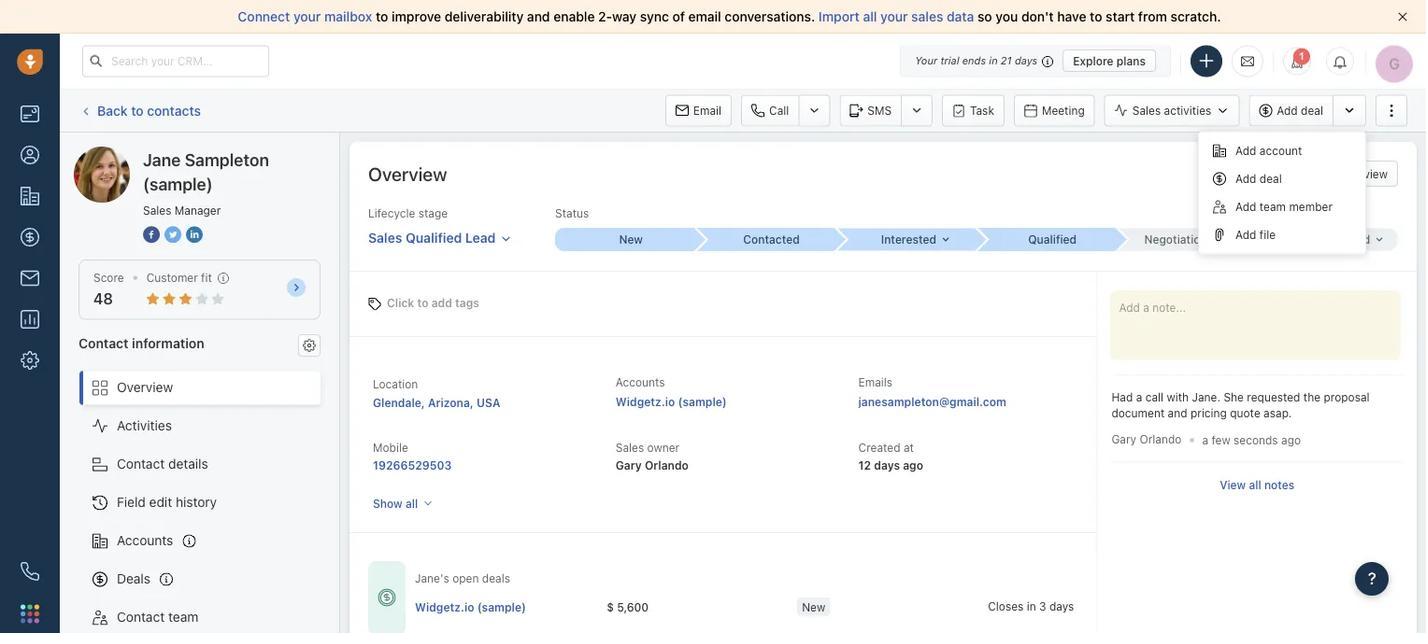 Task type: locate. For each thing, give the bounding box(es) containing it.
sync
[[640, 9, 669, 24]]

won / churned link
[[1258, 229, 1398, 251]]

1 horizontal spatial new
[[802, 600, 826, 613]]

overview up 'activities'
[[117, 380, 173, 395]]

days inside row
[[1050, 600, 1074, 613]]

0 vertical spatial and
[[527, 9, 550, 24]]

your
[[915, 55, 938, 67]]

2 vertical spatial contact
[[117, 610, 165, 625]]

add left account
[[1236, 144, 1257, 157]]

0 horizontal spatial /
[[1210, 233, 1214, 246]]

document
[[1112, 407, 1165, 420]]

1 vertical spatial widgetz.io (sample) link
[[415, 599, 526, 615]]

0 horizontal spatial orlando
[[645, 459, 689, 472]]

widgetz.io down jane's
[[415, 600, 474, 613]]

accounts up deals
[[117, 533, 173, 549]]

days right 3
[[1050, 600, 1074, 613]]

and down with
[[1168, 407, 1188, 420]]

and inside had a call with jane. she requested the proposal document and pricing quote asap.
[[1168, 407, 1188, 420]]

1 horizontal spatial orlando
[[1140, 433, 1182, 446]]

all right show
[[406, 497, 418, 510]]

email
[[693, 104, 722, 117]]

jane.
[[1192, 391, 1221, 404]]

0 vertical spatial widgetz.io
[[616, 396, 675, 409]]

gary down document at the right bottom of page
[[1112, 433, 1137, 446]]

team
[[1260, 200, 1286, 214], [168, 610, 198, 625]]

1 horizontal spatial widgetz.io
[[616, 396, 675, 409]]

activities
[[117, 418, 172, 434]]

5,600
[[617, 600, 649, 613]]

back
[[97, 103, 128, 118]]

add deal button
[[1249, 95, 1333, 127]]

0 horizontal spatial in
[[989, 55, 998, 67]]

0 vertical spatial add deal
[[1277, 104, 1324, 117]]

contact down deals
[[117, 610, 165, 625]]

meeting
[[1042, 104, 1085, 117]]

closes
[[988, 600, 1024, 613]]

(sample) inside row
[[477, 600, 526, 613]]

churned
[[1324, 233, 1370, 246]]

orlando down owner in the bottom of the page
[[645, 459, 689, 472]]

0 horizontal spatial qualified
[[406, 230, 462, 245]]

1 vertical spatial contact
[[117, 457, 165, 472]]

add up account
[[1277, 104, 1298, 117]]

19266529503 link
[[373, 459, 452, 472]]

contacted link
[[696, 228, 836, 252]]

to left the add
[[417, 297, 429, 310]]

(sample) up manager
[[212, 146, 265, 162]]

qualified
[[406, 230, 462, 245], [1028, 233, 1077, 246]]

2 horizontal spatial days
[[1050, 600, 1074, 613]]

notes
[[1265, 478, 1295, 492]]

she
[[1224, 391, 1244, 404]]

0 vertical spatial team
[[1260, 200, 1286, 214]]

row containing closes in 3 days
[[415, 588, 1179, 627]]

0 horizontal spatial ago
[[903, 459, 923, 472]]

0 horizontal spatial widgetz.io (sample) link
[[415, 599, 526, 615]]

1 vertical spatial overview
[[117, 380, 173, 395]]

0 horizontal spatial team
[[168, 610, 198, 625]]

sales activities button
[[1105, 95, 1249, 127], [1105, 95, 1240, 127]]

all for view all notes
[[1249, 478, 1261, 492]]

ago down at
[[903, 459, 923, 472]]

widgetz.io (sample) link inside row
[[415, 599, 526, 615]]

freshworks switcher image
[[21, 605, 39, 624]]

/ right won on the top of the page
[[1317, 233, 1321, 246]]

2 / from the left
[[1317, 233, 1321, 246]]

jane down "contacts" on the left top of the page
[[143, 150, 181, 170]]

widgetz.io (sample) link up owner in the bottom of the page
[[616, 396, 727, 409]]

accounts up owner in the bottom of the page
[[616, 376, 665, 389]]

21
[[1001, 55, 1012, 67]]

0 horizontal spatial deal
[[1260, 172, 1282, 185]]

sampleton up manager
[[185, 150, 269, 170]]

your left mailbox
[[293, 9, 321, 24]]

interested
[[881, 233, 936, 246]]

jane sampleton (sample) down "contacts" on the left top of the page
[[111, 146, 265, 162]]

score
[[93, 272, 124, 285]]

days right 21
[[1015, 55, 1038, 67]]

all right view
[[1249, 478, 1261, 492]]

team for add
[[1260, 200, 1286, 214]]

member
[[1289, 200, 1333, 214]]

ago down asap.
[[1281, 433, 1301, 447]]

19266529503
[[373, 459, 452, 472]]

1 / from the left
[[1210, 233, 1214, 246]]

in
[[989, 55, 998, 67], [1027, 600, 1036, 613]]

start
[[1106, 9, 1135, 24]]

widgetz.io up owner in the bottom of the page
[[616, 396, 675, 409]]

1 horizontal spatial team
[[1260, 200, 1286, 214]]

a inside had a call with jane. she requested the proposal document and pricing quote asap.
[[1136, 391, 1142, 404]]

team for contact
[[168, 610, 198, 625]]

email
[[688, 9, 721, 24]]

row
[[415, 588, 1179, 627]]

interested button
[[836, 229, 977, 251]]

overview
[[1341, 167, 1388, 180]]

0 vertical spatial deal
[[1301, 104, 1324, 117]]

Search your CRM... text field
[[82, 45, 269, 77]]

0 vertical spatial ago
[[1281, 433, 1301, 447]]

twitter circled image
[[165, 224, 181, 244]]

and
[[527, 9, 550, 24], [1168, 407, 1188, 420]]

status
[[555, 207, 589, 220]]

overview up lifecycle stage
[[368, 163, 447, 185]]

0 horizontal spatial all
[[406, 497, 418, 510]]

all inside "link"
[[1249, 478, 1261, 492]]

(sample) up owner in the bottom of the page
[[678, 396, 727, 409]]

1 horizontal spatial ago
[[1281, 433, 1301, 447]]

sampleton down "contacts" on the left top of the page
[[144, 146, 208, 162]]

1 vertical spatial new
[[802, 600, 826, 613]]

48 button
[[93, 290, 113, 308]]

0 horizontal spatial accounts
[[117, 533, 173, 549]]

0 horizontal spatial a
[[1136, 391, 1142, 404]]

1 horizontal spatial qualified
[[1028, 233, 1077, 246]]

(sample) down deals
[[477, 600, 526, 613]]

your left sales
[[881, 9, 908, 24]]

1 vertical spatial a
[[1202, 433, 1209, 447]]

accounts
[[616, 376, 665, 389], [117, 533, 173, 549]]

widgetz.io inside row
[[415, 600, 474, 613]]

48
[[93, 290, 113, 308]]

sales inside sales owner gary orlando
[[616, 442, 644, 455]]

1 vertical spatial in
[[1027, 600, 1036, 613]]

1 horizontal spatial widgetz.io (sample) link
[[616, 396, 727, 409]]

to
[[376, 9, 388, 24], [1090, 9, 1102, 24], [131, 103, 144, 118], [417, 297, 429, 310]]

contact down 'activities'
[[117, 457, 165, 472]]

show
[[373, 497, 403, 510]]

mobile
[[373, 442, 408, 455]]

in left 3
[[1027, 600, 1036, 613]]

add up the add file
[[1236, 200, 1257, 214]]

orlando down document at the right bottom of page
[[1140, 433, 1182, 446]]

and left enable
[[527, 9, 550, 24]]

sales inside the sales qualified lead link
[[368, 230, 402, 245]]

qualified inside qualified link
[[1028, 233, 1077, 246]]

1 horizontal spatial /
[[1317, 233, 1321, 246]]

1 your from the left
[[293, 9, 321, 24]]

widgetz.io inside accounts widgetz.io (sample)
[[616, 396, 675, 409]]

1 vertical spatial team
[[168, 610, 198, 625]]

0 horizontal spatial widgetz.io
[[415, 600, 474, 613]]

deal inside button
[[1301, 104, 1324, 117]]

add deal
[[1277, 104, 1324, 117], [1236, 172, 1282, 185]]

1 horizontal spatial in
[[1027, 600, 1036, 613]]

asap.
[[1264, 407, 1292, 420]]

accounts inside accounts widgetz.io (sample)
[[616, 376, 665, 389]]

gary down accounts widgetz.io (sample)
[[616, 459, 642, 472]]

contact for contact details
[[117, 457, 165, 472]]

1 horizontal spatial accounts
[[616, 376, 665, 389]]

sales for sales manager
[[143, 204, 171, 217]]

/ left the "lost"
[[1210, 233, 1214, 246]]

0 vertical spatial widgetz.io (sample) link
[[616, 396, 727, 409]]

1 horizontal spatial overview
[[368, 163, 447, 185]]

deal up account
[[1301, 104, 1324, 117]]

sales left owner in the bottom of the page
[[616, 442, 644, 455]]

1 horizontal spatial and
[[1168, 407, 1188, 420]]

sales down lifecycle
[[368, 230, 402, 245]]

1 horizontal spatial deal
[[1301, 104, 1324, 117]]

sales for sales activities
[[1133, 104, 1161, 117]]

0 horizontal spatial jane
[[111, 146, 140, 162]]

back to contacts link
[[79, 96, 202, 125]]

widgetz.io (sample) link down open
[[415, 599, 526, 615]]

contact for contact information
[[79, 335, 129, 351]]

2 vertical spatial all
[[406, 497, 418, 510]]

0 vertical spatial a
[[1136, 391, 1142, 404]]

0 vertical spatial contact
[[79, 335, 129, 351]]

new link
[[555, 228, 696, 252]]

sales
[[1133, 104, 1161, 117], [143, 204, 171, 217], [368, 230, 402, 245], [616, 442, 644, 455]]

contact for contact team
[[117, 610, 165, 625]]

1 vertical spatial days
[[874, 459, 900, 472]]

location glendale, arizona, usa
[[373, 378, 500, 409]]

0 horizontal spatial overview
[[117, 380, 173, 395]]

all right import
[[863, 9, 877, 24]]

1 vertical spatial gary
[[616, 459, 642, 472]]

contact
[[79, 335, 129, 351], [117, 457, 165, 472], [117, 610, 165, 625]]

call button
[[741, 95, 799, 127]]

1 vertical spatial widgetz.io
[[415, 600, 474, 613]]

1 horizontal spatial jane
[[143, 150, 181, 170]]

1 vertical spatial and
[[1168, 407, 1188, 420]]

jane down "back"
[[111, 146, 140, 162]]

widgetz.io
[[616, 396, 675, 409], [415, 600, 474, 613]]

meeting button
[[1014, 95, 1095, 127]]

2 horizontal spatial all
[[1249, 478, 1261, 492]]

0 vertical spatial accounts
[[616, 376, 665, 389]]

orlando inside sales owner gary orlando
[[645, 459, 689, 472]]

connect
[[238, 9, 290, 24]]

add down add account
[[1236, 172, 1257, 185]]

add deal up account
[[1277, 104, 1324, 117]]

mobile 19266529503
[[373, 442, 452, 472]]

add deal inside button
[[1277, 104, 1324, 117]]

2 vertical spatial days
[[1050, 600, 1074, 613]]

activities
[[1164, 104, 1212, 117]]

0 horizontal spatial days
[[874, 459, 900, 472]]

sales up facebook circled image
[[143, 204, 171, 217]]

usa
[[477, 396, 500, 409]]

requested
[[1247, 391, 1301, 404]]

1 vertical spatial add deal
[[1236, 172, 1282, 185]]

in left 21
[[989, 55, 998, 67]]

scratch.
[[1171, 9, 1221, 24]]

0 vertical spatial overview
[[368, 163, 447, 185]]

0 vertical spatial gary
[[1112, 433, 1137, 446]]

1 vertical spatial orlando
[[645, 459, 689, 472]]

ends
[[962, 55, 986, 67]]

0 horizontal spatial new
[[619, 233, 643, 246]]

janesampleton@gmail.com link
[[859, 393, 1007, 411]]

0 horizontal spatial your
[[293, 9, 321, 24]]

history
[[176, 495, 217, 510]]

0 horizontal spatial gary
[[616, 459, 642, 472]]

1 vertical spatial ago
[[903, 459, 923, 472]]

all for show all
[[406, 497, 418, 510]]

deal
[[1301, 104, 1324, 117], [1260, 172, 1282, 185]]

sales left "activities"
[[1133, 104, 1161, 117]]

task
[[970, 104, 994, 117]]

0 vertical spatial all
[[863, 9, 877, 24]]

jane sampleton (sample) up manager
[[143, 150, 269, 194]]

0 vertical spatial days
[[1015, 55, 1038, 67]]

1 vertical spatial accounts
[[117, 533, 173, 549]]

0 vertical spatial in
[[989, 55, 998, 67]]

deliverability
[[445, 9, 524, 24]]

0 vertical spatial orlando
[[1140, 433, 1182, 446]]

1 horizontal spatial your
[[881, 9, 908, 24]]

(sample)
[[212, 146, 265, 162], [143, 174, 213, 194], [678, 396, 727, 409], [477, 600, 526, 613]]

1 vertical spatial all
[[1249, 478, 1261, 492]]

contact down 48 button
[[79, 335, 129, 351]]

sampleton
[[144, 146, 208, 162], [185, 150, 269, 170]]

a left few
[[1202, 433, 1209, 447]]

have
[[1057, 9, 1087, 24]]

a left call
[[1136, 391, 1142, 404]]

janesampleton@gmail.com
[[859, 396, 1007, 409]]

days down created
[[874, 459, 900, 472]]

deal down add account
[[1260, 172, 1282, 185]]

contact details
[[117, 457, 208, 472]]

add deal down add account
[[1236, 172, 1282, 185]]

new inside row
[[802, 600, 826, 613]]

sales owner gary orlando
[[616, 442, 689, 472]]

days inside created at 12 days ago
[[874, 459, 900, 472]]

email button
[[665, 95, 732, 127]]

add account
[[1236, 144, 1302, 157]]



Task type: vqa. For each thing, say whether or not it's contained in the screenshot.
the bottommost CONVERSATIONS
no



Task type: describe. For each thing, give the bounding box(es) containing it.
plans
[[1117, 54, 1146, 67]]

quote
[[1230, 407, 1261, 420]]

lifecycle stage
[[368, 207, 448, 220]]

don't
[[1022, 9, 1054, 24]]

call
[[1146, 391, 1164, 404]]

click
[[387, 297, 414, 310]]

import all your sales data link
[[819, 9, 978, 24]]

contacts
[[147, 103, 201, 118]]

container_wx8msf4aqz5i3rn1 image
[[378, 589, 396, 608]]

import
[[819, 9, 860, 24]]

at
[[904, 442, 914, 455]]

information
[[132, 335, 204, 351]]

had a call with jane. she requested the proposal document and pricing quote asap.
[[1112, 391, 1370, 420]]

/ for negotiation
[[1210, 233, 1214, 246]]

sales qualified lead
[[368, 230, 496, 245]]

1 horizontal spatial a
[[1202, 433, 1209, 447]]

gary inside sales owner gary orlando
[[616, 459, 642, 472]]

sales manager
[[143, 204, 221, 217]]

/ for won
[[1317, 233, 1321, 246]]

created
[[859, 442, 901, 455]]

1 link
[[1283, 47, 1311, 75]]

a few seconds ago
[[1202, 433, 1301, 447]]

way
[[612, 9, 637, 24]]

1 horizontal spatial days
[[1015, 55, 1038, 67]]

facebook circled image
[[143, 224, 160, 244]]

0 vertical spatial new
[[619, 233, 643, 246]]

account
[[1260, 144, 1302, 157]]

linkedin circled image
[[186, 224, 203, 244]]

open
[[453, 573, 479, 586]]

(sample) inside accounts widgetz.io (sample)
[[678, 396, 727, 409]]

1 vertical spatial deal
[[1260, 172, 1282, 185]]

sales qualified lead link
[[368, 222, 512, 248]]

$
[[607, 600, 614, 613]]

conversations.
[[725, 9, 815, 24]]

1
[[1299, 50, 1305, 62]]

proposal
[[1324, 391, 1370, 404]]

1 horizontal spatial gary
[[1112, 433, 1137, 446]]

explore
[[1073, 54, 1114, 67]]

glendale,
[[373, 396, 425, 409]]

in inside row
[[1027, 600, 1036, 613]]

mng settings image
[[303, 339, 316, 352]]

emails janesampleton@gmail.com
[[859, 376, 1007, 409]]

you
[[996, 9, 1018, 24]]

with
[[1167, 391, 1189, 404]]

2 your from the left
[[881, 9, 908, 24]]

score 48
[[93, 272, 124, 308]]

enable
[[554, 9, 595, 24]]

data
[[947, 9, 974, 24]]

lost
[[1217, 233, 1240, 246]]

sales
[[911, 9, 943, 24]]

glendale, arizona, usa link
[[373, 396, 500, 409]]

add left the file on the right of page
[[1236, 228, 1257, 242]]

contacted
[[743, 233, 800, 246]]

had
[[1112, 391, 1133, 404]]

manager
[[175, 204, 221, 217]]

phone image
[[21, 563, 39, 581]]

customer fit
[[146, 272, 212, 285]]

field
[[117, 495, 146, 510]]

interested link
[[836, 229, 977, 251]]

close image
[[1398, 12, 1408, 21]]

days for created at 12 days ago
[[874, 459, 900, 472]]

qualified inside the sales qualified lead link
[[406, 230, 462, 245]]

click to add tags
[[387, 297, 479, 310]]

arizona,
[[428, 396, 474, 409]]

contact information
[[79, 335, 204, 351]]

phone element
[[11, 553, 49, 591]]

jane's
[[415, 573, 449, 586]]

sales for sales qualified lead
[[368, 230, 402, 245]]

connect your mailbox link
[[238, 9, 376, 24]]

lead
[[465, 230, 496, 245]]

trial
[[941, 55, 959, 67]]

to left start
[[1090, 9, 1102, 24]]

2-
[[598, 9, 612, 24]]

back to contacts
[[97, 103, 201, 118]]

customer
[[146, 272, 198, 285]]

mailbox
[[324, 9, 372, 24]]

ago inside created at 12 days ago
[[903, 459, 923, 472]]

send email image
[[1241, 54, 1254, 69]]

accounts for accounts
[[117, 533, 173, 549]]

(sample) up sales manager
[[143, 174, 213, 194]]

your trial ends in 21 days
[[915, 55, 1038, 67]]

deals
[[117, 572, 150, 587]]

negotiation / lost button
[[1117, 229, 1258, 251]]

days for closes in 3 days
[[1050, 600, 1074, 613]]

accounts for accounts widgetz.io (sample)
[[616, 376, 665, 389]]

0 horizontal spatial and
[[527, 9, 550, 24]]

the
[[1304, 391, 1321, 404]]

improve
[[392, 9, 441, 24]]

add team member
[[1236, 200, 1333, 214]]

from
[[1138, 9, 1167, 24]]

show all
[[373, 497, 418, 510]]

$ 5,600
[[607, 600, 649, 613]]

to right mailbox
[[376, 9, 388, 24]]

owner
[[647, 442, 680, 455]]

accounts widgetz.io (sample)
[[616, 376, 727, 409]]

fit
[[201, 272, 212, 285]]

add
[[432, 297, 452, 310]]

field edit history
[[117, 495, 217, 510]]

12
[[859, 459, 871, 472]]

call link
[[741, 95, 799, 127]]

edit
[[149, 495, 172, 510]]

1 horizontal spatial all
[[863, 9, 877, 24]]

task button
[[942, 95, 1005, 127]]

to right "back"
[[131, 103, 144, 118]]

closes in 3 days
[[988, 600, 1074, 613]]

gary orlando
[[1112, 433, 1182, 446]]

customize
[[1282, 167, 1338, 180]]

seconds
[[1234, 433, 1278, 447]]

pricing
[[1191, 407, 1227, 420]]

created at 12 days ago
[[859, 442, 923, 472]]

add inside button
[[1277, 104, 1298, 117]]

jane's open deals
[[415, 573, 510, 586]]

negotiation / lost link
[[1117, 229, 1258, 251]]



